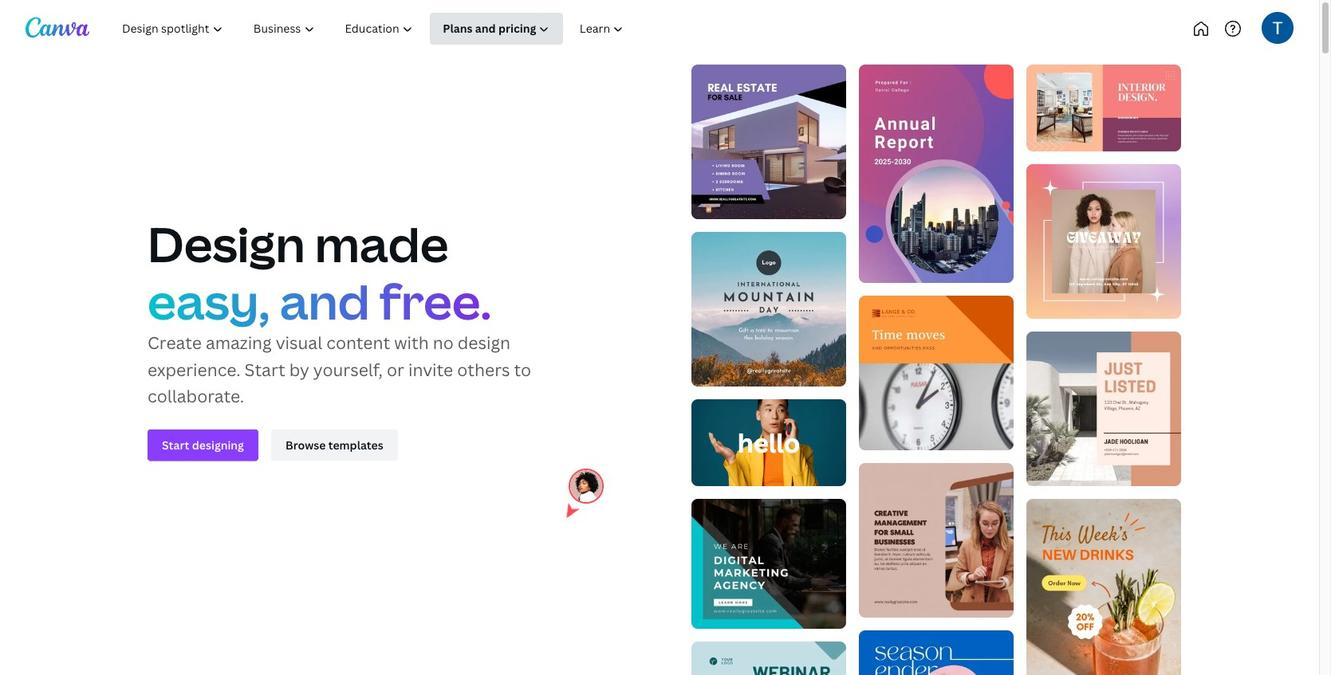Task type: describe. For each thing, give the bounding box(es) containing it.
orange and green 20% off drinks poster image
[[1027, 500, 1182, 676]]

easy,
[[148, 268, 270, 334]]

free.
[[380, 268, 492, 334]]

abstract modern annual report image
[[859, 65, 1014, 283]]

content
[[326, 331, 390, 354]]

white black international mountain day instagram post image
[[692, 232, 846, 387]]

create
[[148, 331, 202, 354]]

colorful gradient giveaway instagram post image
[[1027, 165, 1182, 319]]

and
[[280, 268, 370, 334]]

invite
[[408, 358, 453, 380]]

collaborate.
[[148, 385, 244, 407]]

orange and brown casual corporate management professional/business services linkedin video ad image
[[859, 296, 1014, 451]]

experience.
[[148, 358, 241, 380]]

or
[[387, 358, 404, 380]]

top level navigation element
[[108, 13, 692, 45]]

design made easy, and free. create amazing visual content with no design experience. start by yourself, or invite others to collaborate.
[[148, 211, 531, 407]]

design
[[148, 211, 305, 276]]

design
[[458, 331, 511, 354]]

by
[[289, 358, 309, 380]]



Task type: locate. For each thing, give the bounding box(es) containing it.
purple modern real estate image
[[692, 65, 846, 219]]

amazing
[[206, 331, 272, 354]]

with
[[394, 331, 429, 354]]

made
[[315, 211, 449, 276]]

to
[[514, 358, 531, 380]]

no
[[433, 331, 454, 354]]

orange just listed social media graphic image
[[1027, 332, 1182, 487]]

others
[[457, 358, 510, 380]]

peach purple and cream interior design presentation image
[[1027, 65, 1182, 152]]

yourself,
[[313, 358, 383, 380]]

blue and black minimalist digital marketing agency instagram post (facebook post) image
[[692, 500, 846, 629]]

clam shell brown creative modern pattern background photo small business management instagram post image
[[859, 464, 1014, 618]]

hello
[[738, 426, 800, 460]]

start
[[245, 358, 285, 380]]

visual
[[276, 331, 322, 354]]



Task type: vqa. For each thing, say whether or not it's contained in the screenshot.
and
yes



